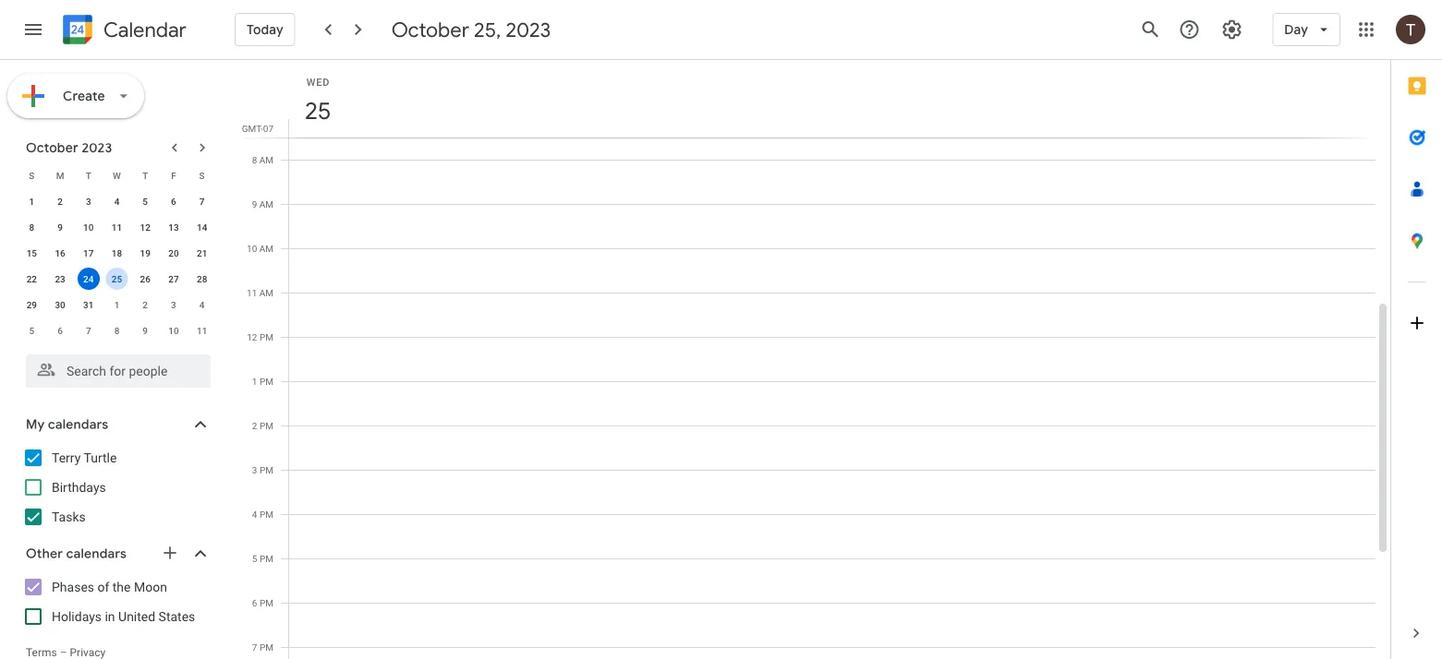 Task type: locate. For each thing, give the bounding box(es) containing it.
s right f
[[199, 170, 205, 181]]

2 inside grid
[[252, 420, 257, 432]]

calendars up terry turtle
[[48, 417, 108, 433]]

2 down m
[[57, 196, 63, 207]]

29 element
[[21, 294, 43, 316]]

5
[[143, 196, 148, 207], [29, 325, 34, 336], [252, 553, 257, 565]]

8 up '15' element
[[29, 222, 34, 233]]

10
[[83, 222, 94, 233], [247, 243, 257, 254], [168, 325, 179, 336]]

tasks
[[52, 510, 86, 525]]

1 horizontal spatial 1
[[114, 299, 120, 310]]

day
[[1285, 21, 1308, 38]]

holidays
[[52, 609, 102, 625]]

s left m
[[29, 170, 35, 181]]

11 inside 25 grid
[[247, 287, 257, 298]]

am up the 12 pm
[[259, 287, 274, 298]]

am for 8 am
[[259, 154, 274, 165]]

5 down the 29 element
[[29, 325, 34, 336]]

3 am from the top
[[259, 243, 274, 254]]

am down 9 am
[[259, 243, 274, 254]]

7 for 7 pm
[[252, 642, 257, 653]]

other calendars list
[[4, 573, 229, 632]]

pm up 2 pm
[[260, 376, 274, 387]]

1 horizontal spatial t
[[142, 170, 148, 181]]

2023 right the 25,
[[506, 17, 551, 43]]

row containing 8
[[18, 214, 216, 240]]

9 for 9 am
[[252, 199, 257, 210]]

0 vertical spatial 11
[[112, 222, 122, 233]]

row down w
[[18, 189, 216, 214]]

0 horizontal spatial 12
[[140, 222, 151, 233]]

2 vertical spatial 4
[[252, 509, 257, 520]]

0 vertical spatial 12
[[140, 222, 151, 233]]

2 vertical spatial 10
[[168, 325, 179, 336]]

0 horizontal spatial october
[[26, 140, 78, 156]]

0 vertical spatial 8
[[252, 154, 257, 165]]

2 horizontal spatial 7
[[252, 642, 257, 653]]

1 horizontal spatial 2023
[[506, 17, 551, 43]]

pm
[[260, 332, 274, 343], [260, 376, 274, 387], [260, 420, 274, 432], [260, 465, 274, 476], [260, 509, 274, 520], [260, 553, 274, 565], [260, 598, 274, 609], [260, 642, 274, 653]]

15
[[26, 248, 37, 259]]

1 row from the top
[[18, 163, 216, 189]]

25
[[303, 96, 330, 126], [112, 274, 122, 285]]

1 horizontal spatial 12
[[247, 332, 257, 343]]

2 horizontal spatial 9
[[252, 199, 257, 210]]

1 vertical spatial calendars
[[66, 546, 127, 563]]

s
[[29, 170, 35, 181], [199, 170, 205, 181]]

1 vertical spatial 3
[[171, 299, 176, 310]]

1 pm from the top
[[260, 332, 274, 343]]

1 vertical spatial october
[[26, 140, 78, 156]]

add other calendars image
[[161, 544, 179, 563]]

4
[[114, 196, 120, 207], [199, 299, 205, 310], [252, 509, 257, 520]]

t right m
[[86, 170, 91, 181]]

1 up '15' element
[[29, 196, 34, 207]]

0 vertical spatial 7
[[199, 196, 205, 207]]

0 vertical spatial 3
[[86, 196, 91, 207]]

22
[[26, 274, 37, 285]]

calendars inside "dropdown button"
[[48, 417, 108, 433]]

0 horizontal spatial 5
[[29, 325, 34, 336]]

1 horizontal spatial 2
[[143, 299, 148, 310]]

today
[[247, 21, 283, 38]]

7 pm from the top
[[260, 598, 274, 609]]

12
[[140, 222, 151, 233], [247, 332, 257, 343]]

5 inside november 5 element
[[29, 325, 34, 336]]

2 horizontal spatial 8
[[252, 154, 257, 165]]

2 horizontal spatial 5
[[252, 553, 257, 565]]

2 horizontal spatial 3
[[252, 465, 257, 476]]

28
[[197, 274, 207, 285]]

25 down 18
[[112, 274, 122, 285]]

1 pm
[[252, 376, 274, 387]]

2 vertical spatial 7
[[252, 642, 257, 653]]

2 horizontal spatial 2
[[252, 420, 257, 432]]

9 up 10 am
[[252, 199, 257, 210]]

14 element
[[191, 216, 213, 238]]

am for 11 am
[[259, 287, 274, 298]]

4 up 5 pm
[[252, 509, 257, 520]]

2023
[[506, 17, 551, 43], [82, 140, 112, 156]]

0 horizontal spatial 6
[[57, 325, 63, 336]]

1 vertical spatial 2023
[[82, 140, 112, 156]]

3 down 2 pm
[[252, 465, 257, 476]]

october
[[392, 17, 469, 43], [26, 140, 78, 156]]

november 2 element
[[134, 294, 156, 316]]

2 pm
[[252, 420, 274, 432]]

9 for "november 9" element
[[143, 325, 148, 336]]

10 up 17
[[83, 222, 94, 233]]

row group containing 1
[[18, 189, 216, 344]]

9 down november 2 element
[[143, 325, 148, 336]]

2 vertical spatial 2
[[252, 420, 257, 432]]

3 up the "10" element at the top
[[86, 196, 91, 207]]

12 inside row
[[140, 222, 151, 233]]

2 vertical spatial 6
[[252, 598, 257, 609]]

0 vertical spatial 2
[[57, 196, 63, 207]]

4 am from the top
[[259, 287, 274, 298]]

row up 11 element
[[18, 163, 216, 189]]

3 pm from the top
[[260, 420, 274, 432]]

1 s from the left
[[29, 170, 35, 181]]

1 horizontal spatial 25
[[303, 96, 330, 126]]

pm down 2 pm
[[260, 465, 274, 476]]

november 10 element
[[163, 320, 185, 342]]

1 horizontal spatial 10
[[168, 325, 179, 336]]

7 down 31 'element'
[[86, 325, 91, 336]]

0 horizontal spatial 11
[[112, 222, 122, 233]]

row down 18 element on the left top
[[18, 266, 216, 292]]

2
[[57, 196, 63, 207], [143, 299, 148, 310], [252, 420, 257, 432]]

0 vertical spatial 4
[[114, 196, 120, 207]]

pm down 6 pm
[[260, 642, 274, 653]]

0 vertical spatial 6
[[171, 196, 176, 207]]

12 pm
[[247, 332, 274, 343]]

row
[[18, 163, 216, 189], [18, 189, 216, 214], [18, 214, 216, 240], [18, 240, 216, 266], [18, 266, 216, 292], [18, 292, 216, 318], [18, 318, 216, 344]]

None search field
[[0, 347, 229, 388]]

10 up 11 am
[[247, 243, 257, 254]]

row containing s
[[18, 163, 216, 189]]

2 pm from the top
[[260, 376, 274, 387]]

october 25, 2023
[[392, 17, 551, 43]]

2 up 3 pm at the left of the page
[[252, 420, 257, 432]]

2 row from the top
[[18, 189, 216, 214]]

november 3 element
[[163, 294, 185, 316]]

0 vertical spatial 5
[[143, 196, 148, 207]]

november 4 element
[[191, 294, 213, 316]]

2 for november 2 element
[[143, 299, 148, 310]]

1 horizontal spatial 3
[[171, 299, 176, 310]]

2 horizontal spatial 6
[[252, 598, 257, 609]]

3 for 3 pm
[[252, 465, 257, 476]]

1 horizontal spatial 7
[[199, 196, 205, 207]]

1 horizontal spatial october
[[392, 17, 469, 43]]

11 for november 11 element
[[197, 325, 207, 336]]

t left f
[[142, 170, 148, 181]]

27 element
[[163, 268, 185, 290]]

am
[[259, 154, 274, 165], [259, 199, 274, 210], [259, 243, 274, 254], [259, 287, 274, 298]]

3 for november 3 element
[[171, 299, 176, 310]]

pm up 1 pm
[[260, 332, 274, 343]]

3 inside 25 grid
[[252, 465, 257, 476]]

0 horizontal spatial 10
[[83, 222, 94, 233]]

1 horizontal spatial s
[[199, 170, 205, 181]]

m
[[56, 170, 64, 181]]

4 row from the top
[[18, 240, 216, 266]]

3 up november 10 element
[[171, 299, 176, 310]]

pm up 6 pm
[[260, 553, 274, 565]]

2 vertical spatial 9
[[143, 325, 148, 336]]

31 element
[[77, 294, 100, 316]]

1 vertical spatial 10
[[247, 243, 257, 254]]

11
[[112, 222, 122, 233], [247, 287, 257, 298], [197, 325, 207, 336]]

12 inside 25 grid
[[247, 332, 257, 343]]

settings menu image
[[1221, 18, 1243, 41]]

3
[[86, 196, 91, 207], [171, 299, 176, 310], [252, 465, 257, 476]]

8 for 8 am
[[252, 154, 257, 165]]

10 am
[[247, 243, 274, 254]]

0 horizontal spatial 1
[[29, 196, 34, 207]]

row up 25 element
[[18, 240, 216, 266]]

8 down november 1 element
[[114, 325, 120, 336]]

0 vertical spatial 1
[[29, 196, 34, 207]]

1 down the 12 pm
[[252, 376, 257, 387]]

Search for people text field
[[37, 355, 200, 388]]

1
[[29, 196, 34, 207], [114, 299, 120, 310], [252, 376, 257, 387]]

2 horizontal spatial 4
[[252, 509, 257, 520]]

5 up 6 pm
[[252, 553, 257, 565]]

pm up 3 pm at the left of the page
[[260, 420, 274, 432]]

5 up the 12 element
[[143, 196, 148, 207]]

calendars for my calendars
[[48, 417, 108, 433]]

4 inside 25 grid
[[252, 509, 257, 520]]

22 element
[[21, 268, 43, 290]]

1 horizontal spatial 6
[[171, 196, 176, 207]]

1 horizontal spatial 9
[[143, 325, 148, 336]]

5 row from the top
[[18, 266, 216, 292]]

0 vertical spatial calendars
[[48, 417, 108, 433]]

4 down 28 element
[[199, 299, 205, 310]]

9 up 16 element
[[57, 222, 63, 233]]

am down 07
[[259, 154, 274, 165]]

12 up 19
[[140, 222, 151, 233]]

2 horizontal spatial 11
[[247, 287, 257, 298]]

25 element
[[106, 268, 128, 290]]

0 horizontal spatial 9
[[57, 222, 63, 233]]

october 2023 grid
[[18, 163, 216, 344]]

6 row from the top
[[18, 292, 216, 318]]

20
[[168, 248, 179, 259]]

october for october 2023
[[26, 140, 78, 156]]

11 up 18
[[112, 222, 122, 233]]

my calendars list
[[4, 444, 229, 532]]

7 row from the top
[[18, 318, 216, 344]]

2 horizontal spatial 10
[[247, 243, 257, 254]]

6 down 5 pm
[[252, 598, 257, 609]]

31
[[83, 299, 94, 310]]

6 inside 25 grid
[[252, 598, 257, 609]]

today button
[[235, 7, 295, 52]]

11 for 11 element
[[112, 222, 122, 233]]

1 vertical spatial 7
[[86, 325, 91, 336]]

tab list
[[1392, 60, 1442, 608]]

11 am
[[247, 287, 274, 298]]

calendars for other calendars
[[66, 546, 127, 563]]

calendars up of
[[66, 546, 127, 563]]

1 down 25 element
[[114, 299, 120, 310]]

1 vertical spatial 8
[[29, 222, 34, 233]]

t
[[86, 170, 91, 181], [142, 170, 148, 181]]

07
[[263, 123, 274, 134]]

row down november 1 element
[[18, 318, 216, 344]]

2 vertical spatial 1
[[252, 376, 257, 387]]

9 inside 25 grid
[[252, 199, 257, 210]]

1 vertical spatial 11
[[247, 287, 257, 298]]

calendars
[[48, 417, 108, 433], [66, 546, 127, 563]]

25 down the wed
[[303, 96, 330, 126]]

11 down 10 am
[[247, 287, 257, 298]]

7
[[199, 196, 205, 207], [86, 325, 91, 336], [252, 642, 257, 653]]

pm up 5 pm
[[260, 509, 274, 520]]

6 for 6 pm
[[252, 598, 257, 609]]

5 inside 25 grid
[[252, 553, 257, 565]]

4 pm from the top
[[260, 465, 274, 476]]

8 down gmt-
[[252, 154, 257, 165]]

8
[[252, 154, 257, 165], [29, 222, 34, 233], [114, 325, 120, 336]]

1 vertical spatial 4
[[199, 299, 205, 310]]

21
[[197, 248, 207, 259]]

1 horizontal spatial 8
[[114, 325, 120, 336]]

11 down november 4 element
[[197, 325, 207, 336]]

row down 25 element
[[18, 292, 216, 318]]

15 element
[[21, 242, 43, 264]]

7 inside 25 grid
[[252, 642, 257, 653]]

5 pm from the top
[[260, 509, 274, 520]]

12 for 12
[[140, 222, 151, 233]]

october left the 25,
[[392, 17, 469, 43]]

2 vertical spatial 5
[[252, 553, 257, 565]]

2023 down 'create'
[[82, 140, 112, 156]]

1 horizontal spatial 4
[[199, 299, 205, 310]]

7 down 6 pm
[[252, 642, 257, 653]]

6 down 30 element
[[57, 325, 63, 336]]

8 inside 25 grid
[[252, 154, 257, 165]]

24, today element
[[77, 268, 100, 290]]

1 horizontal spatial 5
[[143, 196, 148, 207]]

2 up "november 9" element
[[143, 299, 148, 310]]

0 horizontal spatial 25
[[112, 274, 122, 285]]

6 pm from the top
[[260, 553, 274, 565]]

16
[[55, 248, 65, 259]]

2 am from the top
[[259, 199, 274, 210]]

1 vertical spatial 5
[[29, 325, 34, 336]]

7 up 14 element
[[199, 196, 205, 207]]

3 row from the top
[[18, 214, 216, 240]]

26
[[140, 274, 151, 285]]

9
[[252, 199, 257, 210], [57, 222, 63, 233], [143, 325, 148, 336]]

23 element
[[49, 268, 71, 290]]

10 for 10 am
[[247, 243, 257, 254]]

1 vertical spatial 25
[[112, 274, 122, 285]]

2 vertical spatial 8
[[114, 325, 120, 336]]

4 up 11 element
[[114, 196, 120, 207]]

0 vertical spatial 9
[[252, 199, 257, 210]]

2 vertical spatial 11
[[197, 325, 207, 336]]

6
[[171, 196, 176, 207], [57, 325, 63, 336], [252, 598, 257, 609]]

row group
[[18, 189, 216, 344]]

am down 8 am
[[259, 199, 274, 210]]

0 horizontal spatial s
[[29, 170, 35, 181]]

0 vertical spatial october
[[392, 17, 469, 43]]

7 pm
[[252, 642, 274, 653]]

1 inside 25 grid
[[252, 376, 257, 387]]

calendar heading
[[100, 17, 187, 43]]

1 vertical spatial 2
[[143, 299, 148, 310]]

create button
[[7, 74, 144, 118]]

2 horizontal spatial 1
[[252, 376, 257, 387]]

1 horizontal spatial 11
[[197, 325, 207, 336]]

2 for 2 pm
[[252, 420, 257, 432]]

other calendars
[[26, 546, 127, 563]]

pm down 5 pm
[[260, 598, 274, 609]]

21 element
[[191, 242, 213, 264]]

6 inside the november 6 element
[[57, 325, 63, 336]]

wednesday, october 25 element
[[297, 90, 339, 132]]

1 vertical spatial 12
[[247, 332, 257, 343]]

0 vertical spatial 25
[[303, 96, 330, 126]]

1 vertical spatial 9
[[57, 222, 63, 233]]

10 inside 25 grid
[[247, 243, 257, 254]]

16 element
[[49, 242, 71, 264]]

8 pm from the top
[[260, 642, 274, 653]]

phases
[[52, 580, 94, 595]]

2 vertical spatial 3
[[252, 465, 257, 476]]

november 5 element
[[21, 320, 43, 342]]

0 vertical spatial 10
[[83, 222, 94, 233]]

12 down 11 am
[[247, 332, 257, 343]]

1 am from the top
[[259, 154, 274, 165]]

october up m
[[26, 140, 78, 156]]

row up 18 element on the left top
[[18, 214, 216, 240]]

8 am
[[252, 154, 274, 165]]

my calendars
[[26, 417, 108, 433]]

0 horizontal spatial t
[[86, 170, 91, 181]]

calendars inside dropdown button
[[66, 546, 127, 563]]

6 down f
[[171, 196, 176, 207]]

in
[[105, 609, 115, 625]]

0 horizontal spatial 7
[[86, 325, 91, 336]]

holidays in united states
[[52, 609, 195, 625]]

1 vertical spatial 1
[[114, 299, 120, 310]]

1 vertical spatial 6
[[57, 325, 63, 336]]

10 down november 3 element
[[168, 325, 179, 336]]

8 for november 8 element
[[114, 325, 120, 336]]

6 for the november 6 element
[[57, 325, 63, 336]]



Task type: vqa. For each thing, say whether or not it's contained in the screenshot.
Kendall
no



Task type: describe. For each thing, give the bounding box(es) containing it.
october 2023
[[26, 140, 112, 156]]

12 element
[[134, 216, 156, 238]]

20 element
[[163, 242, 185, 264]]

25 cell
[[103, 266, 131, 292]]

25 column header
[[288, 60, 1376, 138]]

25 grid
[[237, 60, 1391, 660]]

create
[[63, 88, 105, 104]]

row containing 5
[[18, 318, 216, 344]]

18 element
[[106, 242, 128, 264]]

november 11 element
[[191, 320, 213, 342]]

23
[[55, 274, 65, 285]]

gmt-07
[[242, 123, 274, 134]]

5 for 5 pm
[[252, 553, 257, 565]]

f
[[171, 170, 176, 181]]

14
[[197, 222, 207, 233]]

pm for 12 pm
[[260, 332, 274, 343]]

w
[[113, 170, 121, 181]]

9 am
[[252, 199, 274, 210]]

19 element
[[134, 242, 156, 264]]

10 for the "10" element at the top
[[83, 222, 94, 233]]

1 t from the left
[[86, 170, 91, 181]]

pm for 7 pm
[[260, 642, 274, 653]]

united
[[118, 609, 155, 625]]

18
[[112, 248, 122, 259]]

pm for 3 pm
[[260, 465, 274, 476]]

wed
[[306, 76, 330, 88]]

4 pm
[[252, 509, 274, 520]]

calendar
[[103, 17, 187, 43]]

2 s from the left
[[199, 170, 205, 181]]

gmt-
[[242, 123, 263, 134]]

other
[[26, 546, 63, 563]]

row containing 29
[[18, 292, 216, 318]]

birthdays
[[52, 480, 106, 495]]

12 for 12 pm
[[247, 332, 257, 343]]

17 element
[[77, 242, 100, 264]]

25,
[[474, 17, 501, 43]]

am for 9 am
[[259, 199, 274, 210]]

row containing 22
[[18, 266, 216, 292]]

11 for 11 am
[[247, 287, 257, 298]]

26 element
[[134, 268, 156, 290]]

0 horizontal spatial 3
[[86, 196, 91, 207]]

0 horizontal spatial 2
[[57, 196, 63, 207]]

28 element
[[191, 268, 213, 290]]

pm for 2 pm
[[260, 420, 274, 432]]

19
[[140, 248, 151, 259]]

11 element
[[106, 216, 128, 238]]

24
[[83, 274, 94, 285]]

row containing 1
[[18, 189, 216, 214]]

25 inside wed 25
[[303, 96, 330, 126]]

turtle
[[84, 450, 117, 466]]

0 horizontal spatial 2023
[[82, 140, 112, 156]]

0 horizontal spatial 8
[[29, 222, 34, 233]]

3 pm
[[252, 465, 274, 476]]

day button
[[1273, 7, 1341, 52]]

30 element
[[49, 294, 71, 316]]

row containing 15
[[18, 240, 216, 266]]

4 for november 4 element
[[199, 299, 205, 310]]

7 for november 7 element
[[86, 325, 91, 336]]

wed 25
[[303, 76, 330, 126]]

november 7 element
[[77, 320, 100, 342]]

30
[[55, 299, 65, 310]]

10 for november 10 element
[[168, 325, 179, 336]]

of
[[97, 580, 109, 595]]

november 1 element
[[106, 294, 128, 316]]

pm for 5 pm
[[260, 553, 274, 565]]

november 9 element
[[134, 320, 156, 342]]

10 element
[[77, 216, 100, 238]]

4 for 4 pm
[[252, 509, 257, 520]]

pm for 1 pm
[[260, 376, 274, 387]]

other calendars button
[[4, 540, 229, 569]]

phases of the moon
[[52, 580, 167, 595]]

1 for november 1 element
[[114, 299, 120, 310]]

13
[[168, 222, 179, 233]]

october for october 25, 2023
[[392, 17, 469, 43]]

my calendars button
[[4, 410, 229, 440]]

terry
[[52, 450, 81, 466]]

november 6 element
[[49, 320, 71, 342]]

5 for november 5 element
[[29, 325, 34, 336]]

13 element
[[163, 216, 185, 238]]

main drawer image
[[22, 18, 44, 41]]

2 t from the left
[[142, 170, 148, 181]]

moon
[[134, 580, 167, 595]]

november 8 element
[[106, 320, 128, 342]]

states
[[159, 609, 195, 625]]

29
[[26, 299, 37, 310]]

25 inside cell
[[112, 274, 122, 285]]

0 vertical spatial 2023
[[506, 17, 551, 43]]

calendar element
[[59, 11, 187, 52]]

0 horizontal spatial 4
[[114, 196, 120, 207]]

17
[[83, 248, 94, 259]]

1 for 1 pm
[[252, 376, 257, 387]]

terry turtle
[[52, 450, 117, 466]]

5 pm
[[252, 553, 274, 565]]

24 cell
[[74, 266, 103, 292]]

my
[[26, 417, 45, 433]]

pm for 4 pm
[[260, 509, 274, 520]]

am for 10 am
[[259, 243, 274, 254]]

27
[[168, 274, 179, 285]]

the
[[113, 580, 131, 595]]

pm for 6 pm
[[260, 598, 274, 609]]

6 pm
[[252, 598, 274, 609]]



